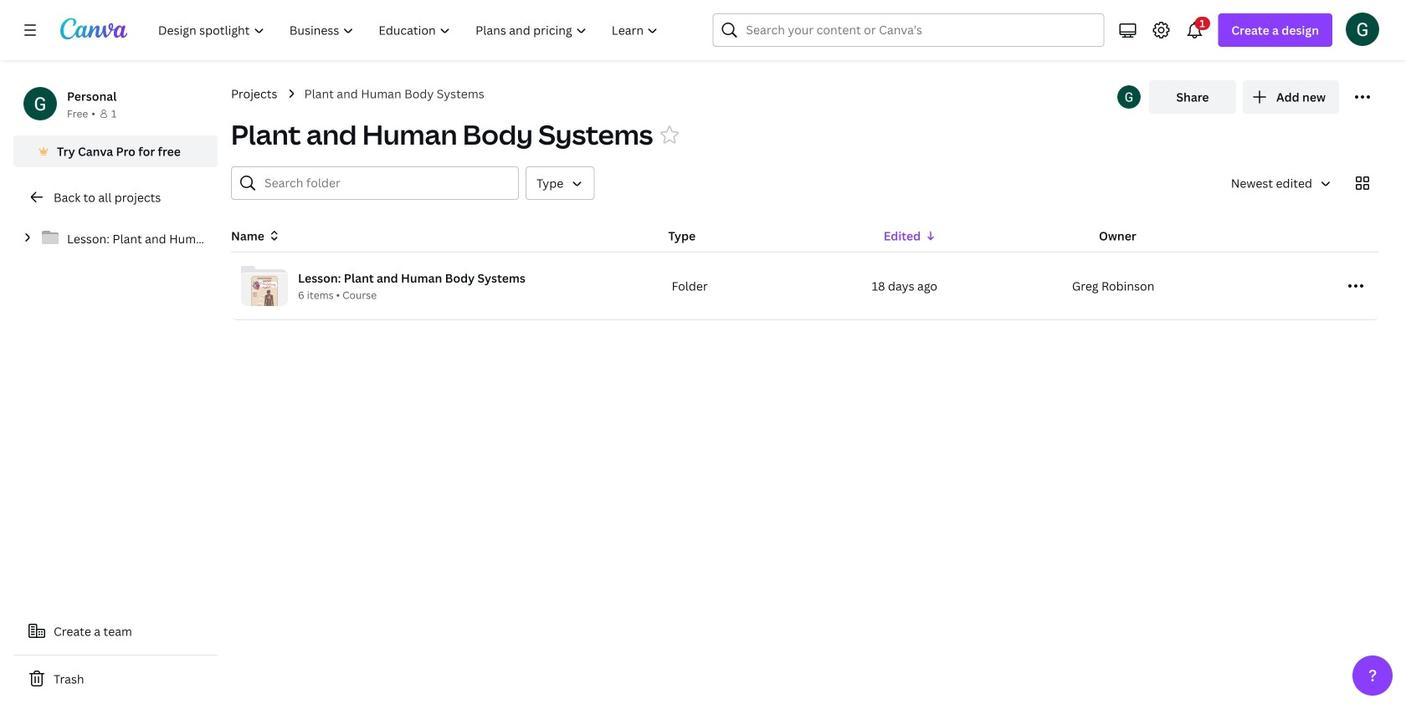 Task type: locate. For each thing, give the bounding box(es) containing it.
Sort by button
[[1218, 167, 1339, 200]]

top level navigation element
[[147, 13, 673, 47]]

Search folder search field
[[265, 167, 508, 199]]

Search search field
[[746, 14, 1071, 46]]

None search field
[[713, 13, 1104, 47]]



Task type: vqa. For each thing, say whether or not it's contained in the screenshot.
'for'
no



Task type: describe. For each thing, give the bounding box(es) containing it.
greg robinson image
[[1346, 12, 1380, 46]]



